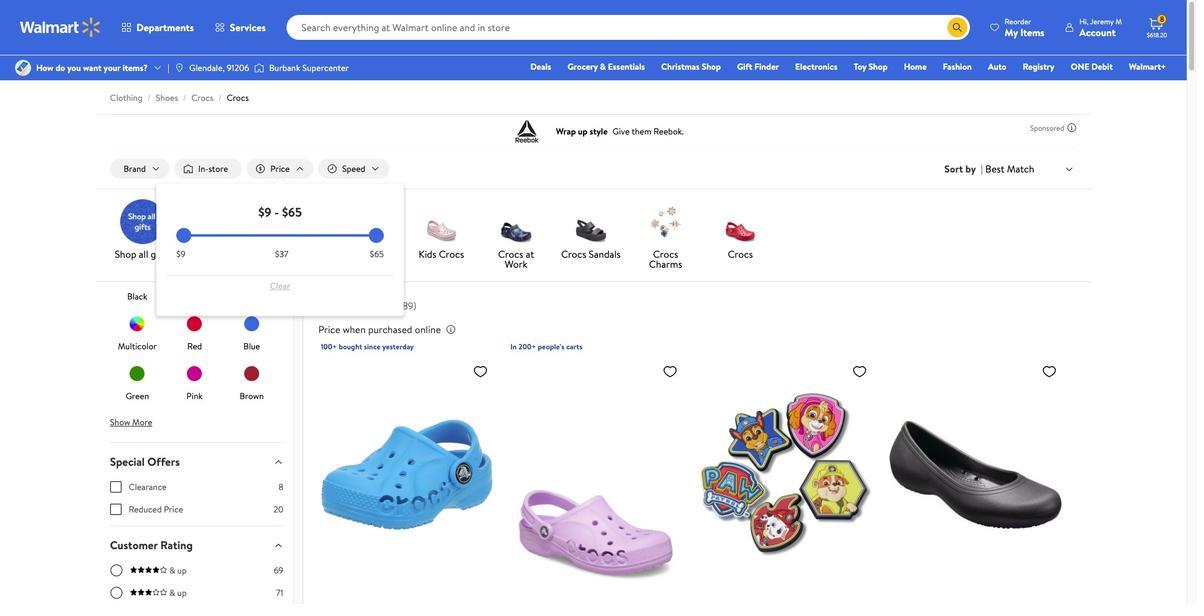 Task type: vqa. For each thing, say whether or not it's contained in the screenshot.
'Blue'
yes



Task type: describe. For each thing, give the bounding box(es) containing it.
20
[[273, 504, 283, 516]]

when
[[343, 323, 366, 337]]

burbank supercenter
[[269, 62, 349, 74]]

customer rating button
[[100, 527, 293, 565]]

special offers
[[110, 454, 180, 470]]

show more
[[110, 416, 152, 429]]

& up for 71
[[169, 587, 187, 599]]

customer rating
[[110, 538, 193, 553]]

one debit link
[[1065, 60, 1119, 74]]

shop all gifts
[[115, 247, 170, 261]]

hi, jeremy m account
[[1080, 16, 1122, 39]]

at
[[526, 247, 534, 261]]

in-store
[[198, 163, 228, 175]]

charms
[[649, 257, 682, 271]]

special offers button
[[100, 443, 293, 481]]

toy
[[854, 60, 867, 73]]

crocs down shop all crocs image
[[728, 247, 753, 261]]

gift
[[737, 60, 752, 73]]

crocs at work women's slip resistant flat work shoes image
[[890, 359, 1062, 592]]

crocs charms image
[[643, 199, 688, 244]]

womens
[[273, 247, 310, 261]]

reduced
[[129, 504, 162, 516]]

crocs right "mens"
[[367, 247, 392, 261]]

91206
[[227, 62, 249, 74]]

want
[[83, 62, 102, 74]]

m
[[1116, 16, 1122, 26]]

christmas shop
[[661, 60, 721, 73]]

registry link
[[1017, 60, 1060, 74]]

fashion
[[943, 60, 972, 73]]

clearance
[[129, 481, 167, 494]]

you
[[67, 62, 81, 74]]

how
[[36, 62, 53, 74]]

best
[[986, 162, 1005, 176]]

electronics
[[795, 60, 838, 73]]

gifts
[[151, 247, 170, 261]]

up for 71
[[177, 587, 187, 599]]

show
[[110, 416, 130, 429]]

$9 - $65
[[258, 204, 302, 221]]

deals
[[531, 60, 551, 73]]

clothing / shoes / crocs / crocs
[[110, 92, 249, 104]]

offers
[[147, 454, 180, 470]]

debit
[[1092, 60, 1113, 73]]

womens crocs image
[[269, 199, 314, 244]]

pink button
[[183, 363, 206, 403]]

crocs inside womens crocs
[[279, 257, 305, 271]]

christmas shop link
[[656, 60, 727, 74]]

legal information image
[[446, 325, 456, 335]]

home
[[904, 60, 927, 73]]

clear
[[270, 280, 290, 292]]

0 horizontal spatial shop
[[115, 247, 136, 261]]

shoes link
[[156, 92, 178, 104]]

black button
[[126, 263, 149, 303]]

clothing link
[[110, 92, 143, 104]]

all
[[139, 247, 148, 261]]

store
[[209, 163, 228, 175]]

crocs inside crocs at work
[[498, 247, 523, 261]]

price for price when purchased online
[[318, 323, 340, 337]]

reorder my items
[[1005, 16, 1045, 39]]

auto link
[[983, 60, 1012, 74]]

customer rating option group
[[110, 565, 283, 604]]

grocery & essentials
[[568, 60, 645, 73]]

search icon image
[[953, 22, 963, 32]]

online
[[415, 323, 441, 337]]

grocery & essentials link
[[562, 60, 651, 74]]

add to favorites list, crocs at work women's slip resistant flat work shoes image
[[1042, 364, 1057, 380]]

$9 for $9
[[176, 248, 186, 261]]

shop all crocs image
[[718, 199, 763, 244]]

green
[[126, 390, 149, 403]]

mens
[[341, 247, 364, 261]]

blue button
[[241, 313, 263, 353]]

crocs unisex baya clog sandal image
[[511, 359, 683, 592]]

shop all gifts link
[[110, 199, 175, 262]]

ad disclaimer and feedback for skylinedisplayad image
[[1067, 123, 1077, 133]]

8 for 8 $618.20
[[1160, 14, 1164, 24]]

& inside grocery & essentials link
[[600, 60, 606, 73]]

multicolor
[[118, 340, 157, 353]]

$9 range field
[[176, 234, 384, 237]]

1 horizontal spatial crocs link
[[227, 92, 249, 104]]

customer rating tab
[[100, 527, 293, 565]]

crocs inside crocs charms
[[653, 247, 678, 261]]

crocs at work
[[498, 247, 534, 271]]

& for 69
[[169, 565, 175, 577]]

red
[[187, 340, 202, 353]]

mens crocs image
[[344, 199, 389, 244]]

1 / from the left
[[148, 92, 151, 104]]

grocery
[[568, 60, 598, 73]]

100+
[[321, 342, 337, 352]]

in-store button
[[175, 159, 242, 179]]

pink
[[187, 390, 203, 403]]

200+
[[519, 342, 536, 352]]

red button
[[183, 313, 206, 353]]

shop for toy shop
[[869, 60, 888, 73]]

hi,
[[1080, 16, 1089, 26]]

add to favorites list, crocs unisex baya clog sandal image
[[663, 364, 678, 380]]

yesterday
[[382, 342, 414, 352]]

toy shop link
[[848, 60, 893, 74]]

crocs down glendale,
[[191, 92, 213, 104]]

kids crocs link
[[409, 199, 474, 262]]

8 $618.20
[[1147, 14, 1167, 39]]

walmart image
[[20, 17, 101, 37]]

in
[[511, 342, 517, 352]]

walmart+ link
[[1124, 60, 1172, 74]]

shop for christmas shop
[[702, 60, 721, 73]]

3 out of 5 stars and up, 71 items radio
[[110, 587, 122, 599]]

kids crocs
[[419, 247, 464, 261]]

crocs left sandals
[[561, 247, 586, 261]]

how do you want your items?
[[36, 62, 148, 74]]

sort by |
[[945, 162, 983, 176]]



Task type: locate. For each thing, give the bounding box(es) containing it.
 image
[[15, 60, 31, 76], [254, 62, 264, 74]]

glendale, 91206
[[189, 62, 249, 74]]

0 vertical spatial |
[[168, 62, 169, 74]]

multicolor button
[[118, 313, 157, 353]]

0 horizontal spatial price
[[164, 504, 183, 516]]

kids crocs image
[[419, 199, 464, 244]]

$9 right the gifts
[[176, 248, 186, 261]]

$37
[[275, 248, 288, 261]]

0 vertical spatial price
[[270, 163, 290, 175]]

reduced price
[[129, 504, 183, 516]]

1 horizontal spatial shop
[[702, 60, 721, 73]]

&
[[600, 60, 606, 73], [169, 565, 175, 577], [169, 587, 175, 599]]

71
[[276, 587, 283, 599]]

crocs down crocs charms image
[[653, 247, 678, 261]]

0 vertical spatial 8
[[1160, 14, 1164, 24]]

people's
[[538, 342, 565, 352]]

1 vertical spatial 8
[[279, 481, 283, 494]]

$9 for $9 - $65
[[258, 204, 271, 221]]

1 vertical spatial |
[[981, 162, 983, 176]]

0 horizontal spatial crocs link
[[191, 92, 213, 104]]

/ right shoes
[[183, 92, 186, 104]]

show more button
[[100, 413, 162, 432]]

finder
[[755, 60, 779, 73]]

items?
[[123, 62, 148, 74]]

$9
[[258, 204, 271, 221], [176, 248, 186, 261]]

womens crocs link
[[260, 199, 324, 272]]

glendale,
[[189, 62, 225, 74]]

2 vertical spatial price
[[164, 504, 183, 516]]

1 vertical spatial price
[[318, 323, 340, 337]]

blue
[[244, 340, 260, 353]]

electronics link
[[790, 60, 843, 74]]

fashion link
[[938, 60, 978, 74]]

add to favorites list, paw patrol jibbitz 5 pack image
[[852, 364, 867, 380]]

price right 'reduced'
[[164, 504, 183, 516]]

1 horizontal spatial  image
[[254, 62, 264, 74]]

shop all gifts image
[[120, 199, 165, 244]]

best match button
[[983, 161, 1077, 177]]

your
[[104, 62, 120, 74]]

shop left "all"
[[115, 247, 136, 261]]

0 horizontal spatial /
[[148, 92, 151, 104]]

mens crocs
[[341, 247, 392, 261]]

crocs at work link
[[484, 199, 549, 272]]

 image right 91206
[[254, 62, 264, 74]]

0 vertical spatial $65
[[282, 204, 302, 221]]

0 horizontal spatial |
[[168, 62, 169, 74]]

jeremy
[[1090, 16, 1114, 26]]

price up 100+
[[318, 323, 340, 337]]

1 horizontal spatial price
[[270, 163, 290, 175]]

price up $9 - $65
[[270, 163, 290, 175]]

3 / from the left
[[218, 92, 222, 104]]

price when purchased online
[[318, 323, 441, 337]]

speed
[[342, 163, 365, 175]]

0 horizontal spatial $65
[[282, 204, 302, 221]]

8 up $618.20
[[1160, 14, 1164, 24]]

2 & up from the top
[[169, 587, 187, 599]]

speed button
[[319, 159, 389, 179]]

& for 71
[[169, 587, 175, 599]]

auto
[[988, 60, 1007, 73]]

items
[[1021, 25, 1045, 39]]

$9 left '-'
[[258, 204, 271, 221]]

8 for 8
[[279, 481, 283, 494]]

0 vertical spatial &
[[600, 60, 606, 73]]

| right by
[[981, 162, 983, 176]]

crocs link
[[191, 92, 213, 104], [227, 92, 249, 104], [708, 199, 773, 262]]

green button
[[126, 363, 149, 403]]

1 horizontal spatial $9
[[258, 204, 271, 221]]

carts
[[566, 342, 583, 352]]

0 vertical spatial $9
[[258, 204, 271, 221]]

2 vertical spatial &
[[169, 587, 175, 599]]

 image for how do you want your items?
[[15, 60, 31, 76]]

special offers group
[[110, 481, 283, 526]]

burbank
[[269, 62, 300, 74]]

brand
[[124, 163, 146, 175]]

price
[[270, 163, 290, 175], [318, 323, 340, 337], [164, 504, 183, 516]]

shoes
[[156, 92, 178, 104]]

1 & up from the top
[[169, 565, 187, 577]]

price inside dropdown button
[[270, 163, 290, 175]]

4 out of 5 stars and up, 69 items radio
[[110, 565, 122, 577]]

2 horizontal spatial /
[[218, 92, 222, 104]]

| inside sort and filter section element
[[981, 162, 983, 176]]

home link
[[898, 60, 933, 74]]

crocs work vf image
[[494, 199, 539, 244]]

2 horizontal spatial crocs link
[[708, 199, 773, 262]]

0 vertical spatial up
[[177, 565, 187, 577]]

$65 range field
[[176, 234, 384, 237]]

8 inside 8 $618.20
[[1160, 14, 1164, 24]]

crocs sandals link
[[559, 199, 623, 262]]

1 vertical spatial up
[[177, 587, 187, 599]]

bought
[[339, 342, 362, 352]]

mens crocs link
[[334, 199, 399, 262]]

black
[[127, 290, 147, 303]]

 image
[[174, 63, 184, 73]]

1 vertical spatial & up
[[169, 587, 187, 599]]

1 vertical spatial $65
[[370, 248, 384, 261]]

crocs left at
[[498, 247, 523, 261]]

shop right christmas
[[702, 60, 721, 73]]

1 horizontal spatial /
[[183, 92, 186, 104]]

1 up from the top
[[177, 565, 187, 577]]

services button
[[204, 12, 276, 42]]

Walmart Site-Wide search field
[[286, 15, 970, 40]]

(89)
[[399, 299, 417, 313]]

8
[[1160, 14, 1164, 24], [279, 481, 283, 494]]

0 horizontal spatial $9
[[176, 248, 186, 261]]

8 up 20
[[279, 481, 283, 494]]

Search search field
[[286, 15, 970, 40]]

more
[[132, 416, 152, 429]]

2 / from the left
[[183, 92, 186, 104]]

1 horizontal spatial 8
[[1160, 14, 1164, 24]]

& up for 69
[[169, 565, 187, 577]]

8 inside special offers group
[[279, 481, 283, 494]]

add to favorites list, crocs toddler & kids baya clog image
[[473, 364, 488, 380]]

up for 69
[[177, 565, 187, 577]]

crocs right the kids
[[439, 247, 464, 261]]

/ left shoes link
[[148, 92, 151, 104]]

/ down glendale, 91206
[[218, 92, 222, 104]]

christmas
[[661, 60, 700, 73]]

rating
[[160, 538, 193, 553]]

clear button
[[176, 276, 384, 296]]

100+ bought since yesterday
[[321, 342, 414, 352]]

best match
[[986, 162, 1035, 176]]

2 horizontal spatial price
[[318, 323, 340, 337]]

crocs up 'clear'
[[279, 257, 305, 271]]

crocs inside 'link'
[[439, 247, 464, 261]]

brown button
[[240, 363, 264, 403]]

/
[[148, 92, 151, 104], [183, 92, 186, 104], [218, 92, 222, 104]]

purchased
[[368, 323, 412, 337]]

shop all image
[[195, 199, 240, 244]]

supercenter
[[302, 62, 349, 74]]

1 horizontal spatial |
[[981, 162, 983, 176]]

sort
[[945, 162, 963, 176]]

None checkbox
[[110, 482, 121, 493], [110, 504, 121, 515], [110, 482, 121, 493], [110, 504, 121, 515]]

price inside special offers group
[[164, 504, 183, 516]]

 image for burbank supercenter
[[254, 62, 264, 74]]

| up shoes link
[[168, 62, 169, 74]]

brown
[[240, 390, 264, 403]]

match
[[1007, 162, 1035, 176]]

departments button
[[111, 12, 204, 42]]

crocs down 91206
[[227, 92, 249, 104]]

price for price
[[270, 163, 290, 175]]

customer
[[110, 538, 158, 553]]

0 horizontal spatial  image
[[15, 60, 31, 76]]

special offers tab
[[100, 443, 293, 481]]

2 horizontal spatial shop
[[869, 60, 888, 73]]

color group
[[110, 258, 283, 408]]

1 vertical spatial &
[[169, 565, 175, 577]]

since
[[364, 342, 381, 352]]

0 horizontal spatial 8
[[279, 481, 283, 494]]

crocs sandals image
[[569, 199, 613, 244]]

shop right toy on the right of page
[[869, 60, 888, 73]]

$65 right '-'
[[282, 204, 302, 221]]

$65 right "mens"
[[370, 248, 384, 261]]

departments
[[136, 21, 194, 34]]

sort and filter section element
[[95, 149, 1092, 189]]

crocs toddler & kids baya clog image
[[321, 359, 493, 592]]

 image left how in the top left of the page
[[15, 60, 31, 76]]

1 horizontal spatial $65
[[370, 248, 384, 261]]

shop
[[702, 60, 721, 73], [869, 60, 888, 73], [115, 247, 136, 261]]

0 vertical spatial & up
[[169, 565, 187, 577]]

paw patrol jibbitz 5 pack image
[[700, 359, 872, 592]]

gift finder link
[[732, 60, 785, 74]]

one
[[1071, 60, 1090, 73]]

2 up from the top
[[177, 587, 187, 599]]

clothing
[[110, 92, 143, 104]]

1 vertical spatial $9
[[176, 248, 186, 261]]



